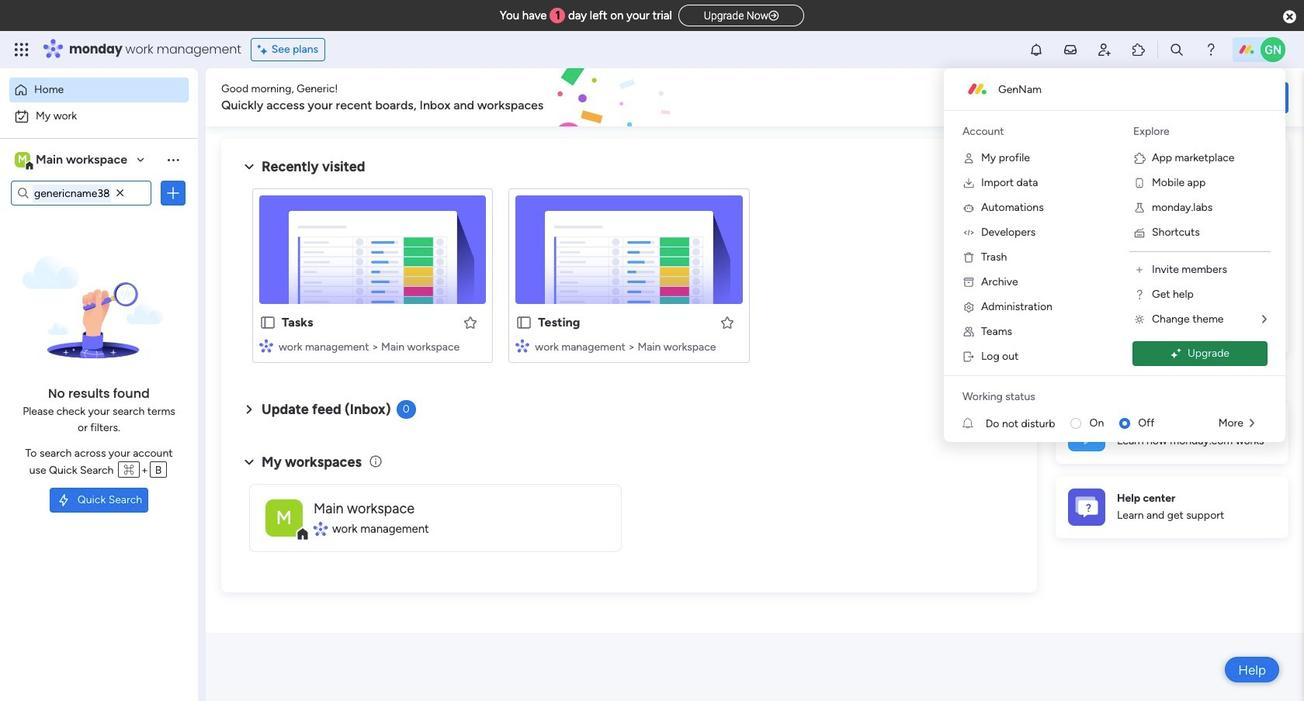 Task type: describe. For each thing, give the bounding box(es) containing it.
administration image
[[963, 301, 975, 314]]

teams image
[[963, 326, 975, 339]]

open update feed (inbox) image
[[240, 401, 259, 419]]

upgrade stars new image
[[1171, 348, 1182, 360]]

0 vertical spatial invite members image
[[1097, 42, 1113, 57]]

close my workspaces image
[[240, 453, 259, 472]]

templates image image
[[1070, 148, 1275, 255]]

change theme image
[[1134, 314, 1146, 326]]

monday.labs image
[[1134, 202, 1146, 214]]

dapulse rightstroke image
[[769, 10, 779, 22]]

list arrow image
[[1262, 314, 1267, 325]]

import data image
[[963, 177, 975, 189]]

update feed image
[[1063, 42, 1078, 57]]

log out image
[[963, 351, 975, 363]]

automations image
[[963, 202, 975, 214]]

see plans image
[[258, 41, 272, 58]]

getting started element
[[1056, 402, 1289, 464]]

1 horizontal spatial invite members image
[[1134, 264, 1146, 276]]

1 horizontal spatial workspace image
[[266, 500, 303, 537]]

workspace image inside workspace selection element
[[15, 151, 30, 168]]

add to favorites image
[[719, 315, 735, 330]]

help image
[[1203, 42, 1219, 57]]

shortcuts image
[[1134, 227, 1146, 239]]



Task type: locate. For each thing, give the bounding box(es) containing it.
1 vertical spatial option
[[9, 104, 189, 129]]

invite members image up "get help" "image" at the right of the page
[[1134, 264, 1146, 276]]

my profile image
[[963, 152, 975, 165]]

monday marketplace image
[[1131, 42, 1147, 57]]

mobile app image
[[1134, 177, 1146, 189]]

0 vertical spatial workspace image
[[15, 151, 30, 168]]

close recently visited image
[[240, 158, 259, 176]]

get help image
[[1134, 289, 1146, 301]]

select product image
[[14, 42, 30, 57]]

workspace image
[[15, 151, 30, 168], [266, 500, 303, 537]]

2 option from the top
[[9, 104, 189, 129]]

dapulse close image
[[1283, 9, 1297, 25]]

Search in workspace field
[[33, 184, 111, 202]]

1 public board image from the left
[[259, 314, 276, 332]]

list arrow image
[[1250, 418, 1255, 429]]

1 horizontal spatial public board image
[[516, 314, 533, 332]]

clear search image
[[113, 186, 128, 201]]

public board image for add to favorites icon
[[259, 314, 276, 332]]

add to favorites image
[[463, 315, 479, 330]]

2 public board image from the left
[[516, 314, 533, 332]]

generic name image
[[1261, 37, 1286, 62]]

developers image
[[963, 227, 975, 239]]

1 vertical spatial workspace image
[[266, 500, 303, 537]]

v2 user feedback image
[[1069, 89, 1080, 106]]

1 option from the top
[[9, 78, 189, 102]]

search everything image
[[1169, 42, 1185, 57]]

options image
[[165, 186, 181, 201]]

help center element
[[1056, 476, 1289, 538]]

quick search results list box
[[240, 176, 1019, 382]]

workspace options image
[[165, 152, 181, 168]]

public board image for add to favorites image
[[516, 314, 533, 332]]

v2 bolt switch image
[[1190, 89, 1199, 106]]

invite members image right update feed image
[[1097, 42, 1113, 57]]

0 horizontal spatial invite members image
[[1097, 42, 1113, 57]]

workspace selection element
[[15, 151, 130, 171]]

0 vertical spatial option
[[9, 78, 189, 102]]

option
[[9, 78, 189, 102], [9, 104, 189, 129]]

notifications image
[[1029, 42, 1044, 57]]

v2 surfce notifications image
[[963, 416, 986, 432]]

public board image
[[259, 314, 276, 332], [516, 314, 533, 332]]

0 horizontal spatial workspace image
[[15, 151, 30, 168]]

0 horizontal spatial public board image
[[259, 314, 276, 332]]

archive image
[[963, 276, 975, 289]]

1 vertical spatial invite members image
[[1134, 264, 1146, 276]]

0 element
[[396, 401, 416, 419]]

trash image
[[963, 252, 975, 264]]

invite members image
[[1097, 42, 1113, 57], [1134, 264, 1146, 276]]



Task type: vqa. For each thing, say whether or not it's contained in the screenshot.
Import data Icon on the top right
yes



